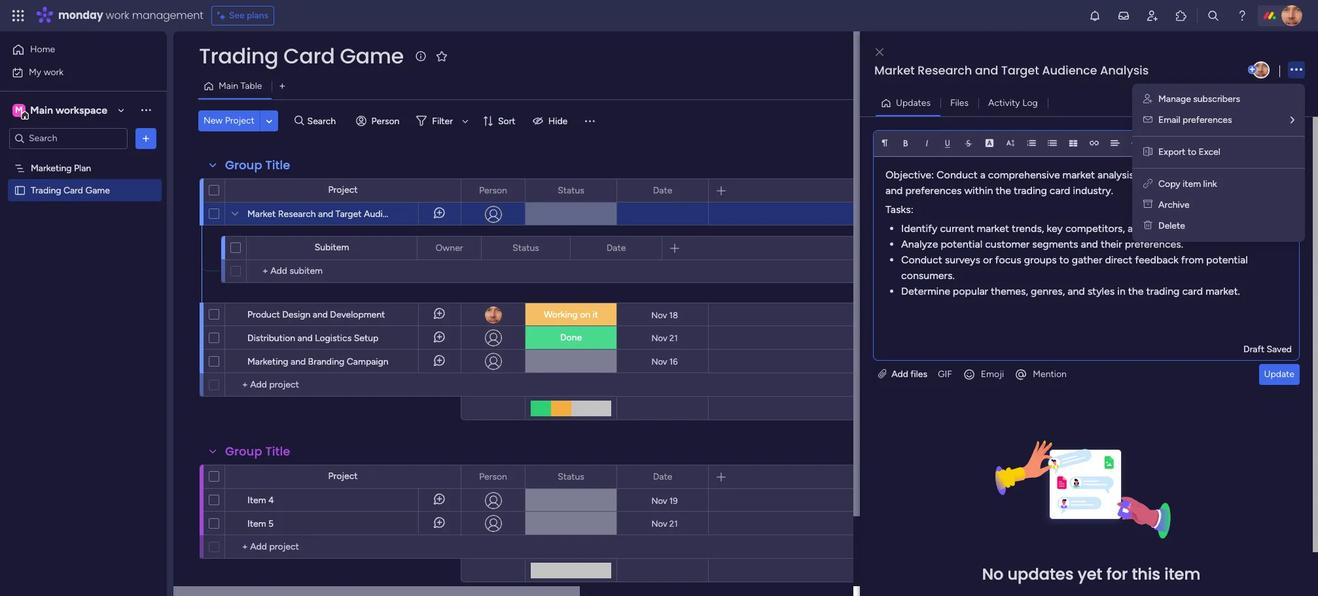 Task type: vqa. For each thing, say whether or not it's contained in the screenshot.
Market within the field
yes



Task type: describe. For each thing, give the bounding box(es) containing it.
my work button
[[8, 62, 141, 83]]

genres,
[[1031, 285, 1065, 298]]

manage
[[1158, 94, 1191, 105]]

home
[[30, 44, 55, 55]]

emoji button
[[957, 364, 1009, 385]]

gather
[[1072, 254, 1102, 266]]

format image
[[880, 138, 889, 148]]

import from excel template outline image
[[1143, 147, 1152, 158]]

group title field for person
[[222, 444, 293, 461]]

5
[[268, 519, 274, 530]]

strikethrough image
[[964, 138, 973, 148]]

segments
[[1032, 238, 1078, 250]]

1 vertical spatial conduct
[[901, 254, 942, 266]]

item 5
[[247, 519, 274, 530]]

filter button
[[411, 111, 473, 132]]

sort
[[498, 116, 515, 127]]

mention button
[[1009, 364, 1072, 385]]

updates
[[1008, 564, 1074, 586]]

1 vertical spatial item
[[1164, 564, 1200, 586]]

key
[[1047, 222, 1063, 235]]

0 horizontal spatial trading card game
[[31, 185, 110, 196]]

0 vertical spatial trading
[[199, 41, 278, 71]]

distribution
[[247, 333, 295, 344]]

saved
[[1267, 344, 1292, 355]]

dapulse attachment image
[[878, 369, 887, 380]]

2 nov from the top
[[651, 333, 667, 343]]

subitem
[[315, 242, 349, 253]]

competitors,
[[1065, 222, 1125, 235]]

0 vertical spatial trading card game
[[199, 41, 404, 71]]

my
[[29, 66, 41, 78]]

0 horizontal spatial game
[[85, 185, 110, 196]]

1 vertical spatial analysis
[[405, 209, 438, 220]]

add to favorites image
[[435, 49, 448, 62]]

customer
[[985, 238, 1030, 250]]

v2 surface invite image
[[1143, 94, 1152, 105]]

1. numbers image
[[1027, 138, 1036, 148]]

m
[[15, 104, 23, 116]]

1 horizontal spatial card
[[283, 41, 335, 71]]

analysis
[[1098, 169, 1134, 181]]

product
[[247, 310, 280, 321]]

surveys
[[945, 254, 980, 266]]

copy
[[1158, 179, 1180, 190]]

marketing plan
[[31, 163, 91, 174]]

gif
[[938, 369, 952, 380]]

angle down image
[[266, 116, 272, 126]]

menu containing manage subscribers
[[1132, 84, 1305, 242]]

my work
[[29, 66, 64, 78]]

add
[[891, 369, 908, 380]]

1 21 from the top
[[669, 333, 678, 343]]

market.
[[1205, 285, 1240, 298]]

2 vertical spatial person
[[479, 472, 507, 483]]

4 nov from the top
[[651, 496, 667, 506]]

marketing for marketing and branding campaign
[[247, 357, 288, 368]]

setup
[[354, 333, 378, 344]]

draft saved
[[1243, 344, 1292, 355]]

hide button
[[527, 111, 575, 132]]

+ Add project text field
[[232, 378, 371, 393]]

2 horizontal spatial market
[[1148, 222, 1180, 235]]

0 horizontal spatial james peterson image
[[1253, 62, 1270, 79]]

popular
[[953, 285, 988, 298]]

workspace options image
[[139, 104, 152, 117]]

1 vertical spatial the
[[1128, 285, 1144, 298]]

table image
[[1069, 138, 1078, 148]]

this
[[1132, 564, 1160, 586]]

working
[[544, 310, 578, 321]]

2 nov 21 from the top
[[651, 519, 678, 529]]

new
[[204, 115, 223, 126]]

item 4
[[247, 495, 274, 507]]

bold image
[[901, 138, 910, 148]]

2 21 from the top
[[669, 519, 678, 529]]

market inside market research and target audience analysis field
[[874, 62, 915, 79]]

1 vertical spatial status
[[513, 242, 539, 254]]

1 vertical spatial trading
[[1146, 285, 1180, 298]]

apps image
[[1175, 9, 1188, 22]]

1 vertical spatial audience
[[364, 209, 403, 220]]

preferences.
[[1125, 238, 1183, 250]]

groups
[[1024, 254, 1057, 266]]

Search in workspace field
[[27, 131, 109, 146]]

public board image
[[14, 184, 26, 197]]

yet
[[1078, 564, 1102, 586]]

0 horizontal spatial market research and target audience analysis
[[247, 209, 438, 220]]

export
[[1158, 147, 1185, 158]]

v2 delete line image
[[1143, 221, 1152, 232]]

+ Add project text field
[[232, 540, 371, 556]]

focus
[[995, 254, 1021, 266]]

work for my
[[44, 66, 64, 78]]

1 nov 21 from the top
[[651, 333, 678, 343]]

item for item 4
[[247, 495, 266, 507]]

for
[[1106, 564, 1128, 586]]

show board description image
[[413, 50, 428, 63]]

dapulse archived image
[[1143, 200, 1152, 211]]

working on it
[[544, 310, 598, 321]]

new project
[[204, 115, 254, 126]]

add files
[[889, 369, 927, 380]]

nov for item 5
[[651, 519, 667, 529]]

marketing for marketing plan
[[31, 163, 72, 174]]

email preferences
[[1158, 115, 1232, 126]]

main workspace
[[30, 104, 107, 116]]

direct
[[1105, 254, 1132, 266]]

activity log
[[988, 97, 1038, 108]]

gif button
[[933, 364, 957, 385]]

project for person
[[328, 185, 358, 196]]

line image
[[1132, 138, 1141, 148]]

group title field for date
[[222, 157, 293, 174]]

1 vertical spatial research
[[278, 209, 316, 220]]

nov 16
[[651, 357, 678, 367]]

market research and target audience analysis inside field
[[874, 62, 1149, 79]]

main table button
[[198, 76, 272, 97]]

1 horizontal spatial potential
[[1206, 254, 1248, 266]]

inbox image
[[1117, 9, 1130, 22]]

list box containing marketing plan
[[0, 154, 167, 378]]

feedback
[[1135, 254, 1179, 266]]

16
[[669, 357, 678, 367]]

Search field
[[304, 112, 343, 130]]

v2 link image
[[1143, 179, 1152, 190]]

filter
[[432, 116, 453, 127]]

0 vertical spatial card
[[1050, 184, 1070, 197]]

1 vertical spatial person
[[479, 185, 507, 196]]

size image
[[1006, 138, 1015, 148]]

checklist image
[[1173, 139, 1184, 148]]

Market Research and Target Audience Analysis field
[[871, 62, 1245, 79]]

management
[[132, 8, 203, 23]]

and up + add project text field on the left of page
[[291, 357, 306, 368]]

log
[[1022, 97, 1038, 108]]

help image
[[1236, 9, 1249, 22]]

research inside market research and target audience analysis field
[[918, 62, 972, 79]]

preferences inside objective: conduct a comprehensive market analysis to identify target demographics and preferences within the trading card industry. tasks: identify current market trends, key competitors, and market size. analyze potential customer segments and their preferences. conduct surveys or focus groups to gather direct feedback from potential consumers. determine popular themes, genres, and styles in the trading card market.
[[905, 184, 962, 197]]

underline image
[[943, 138, 952, 148]]

target inside market research and target audience analysis field
[[1001, 62, 1039, 79]]

2 person field from the top
[[476, 470, 510, 485]]

table
[[240, 80, 262, 92]]

workspace
[[56, 104, 107, 116]]

activity log button
[[978, 93, 1048, 114]]

sort button
[[477, 111, 523, 132]]

title for date
[[265, 157, 290, 173]]

themes,
[[991, 285, 1028, 298]]

updates button
[[876, 93, 940, 114]]

0 horizontal spatial market
[[247, 209, 276, 220]]

group for person
[[225, 157, 262, 173]]

archive
[[1158, 200, 1190, 211]]

preferences inside menu
[[1183, 115, 1232, 126]]

see plans button
[[211, 6, 274, 26]]

invite members image
[[1146, 9, 1159, 22]]

date for status
[[653, 185, 672, 196]]

title for person
[[265, 444, 290, 460]]

0 vertical spatial conduct
[[937, 169, 978, 181]]

search everything image
[[1207, 9, 1220, 22]]

workspace image
[[12, 103, 26, 117]]

and right design
[[313, 310, 328, 321]]

product design and development
[[247, 310, 385, 321]]

workspace selection element
[[12, 102, 109, 119]]

person button
[[350, 111, 407, 132]]

link
[[1203, 179, 1217, 190]]

emoji
[[981, 369, 1004, 380]]

status field for person
[[554, 470, 588, 485]]



Task type: locate. For each thing, give the bounding box(es) containing it.
item right this
[[1164, 564, 1200, 586]]

market
[[874, 62, 915, 79], [247, 209, 276, 220]]

marketing down distribution
[[247, 357, 288, 368]]

trading down comprehensive in the right top of the page
[[1014, 184, 1047, 197]]

add view image
[[280, 81, 285, 91]]

1 horizontal spatial market
[[1063, 169, 1095, 181]]

main left the "table"
[[219, 80, 238, 92]]

1 nov from the top
[[651, 311, 667, 320]]

nov left '16'
[[651, 357, 667, 367]]

1 vertical spatial card
[[1182, 285, 1203, 298]]

1 horizontal spatial trading
[[199, 41, 278, 71]]

Date field
[[650, 184, 676, 198], [603, 241, 629, 256], [650, 470, 676, 485]]

and up preferences.
[[1128, 222, 1145, 235]]

size.
[[1183, 222, 1203, 235]]

19
[[669, 496, 678, 506]]

1 group title from the top
[[225, 157, 290, 173]]

analysis up 'v2 surface invite' icon
[[1100, 62, 1149, 79]]

export to excel
[[1158, 147, 1220, 158]]

date field for owner
[[603, 241, 629, 256]]

italic image
[[922, 138, 931, 148]]

in
[[1117, 285, 1126, 298]]

select product image
[[12, 9, 25, 22]]

market up customer
[[977, 222, 1009, 235]]

nov 18
[[651, 311, 678, 320]]

1 horizontal spatial game
[[340, 41, 404, 71]]

marketing
[[31, 163, 72, 174], [247, 357, 288, 368]]

list box
[[0, 154, 167, 378]]

0 vertical spatial analysis
[[1100, 62, 1149, 79]]

1 vertical spatial work
[[44, 66, 64, 78]]

mention
[[1033, 369, 1067, 380]]

link image
[[1090, 138, 1099, 148]]

potential up the market.
[[1206, 254, 1248, 266]]

main inside button
[[219, 80, 238, 92]]

2 vertical spatial project
[[328, 471, 358, 482]]

2 vertical spatial status field
[[554, 470, 588, 485]]

manage subscribers
[[1158, 94, 1240, 105]]

1 vertical spatial group title
[[225, 444, 290, 460]]

1 vertical spatial date
[[606, 242, 626, 254]]

2 item from the top
[[247, 519, 266, 530]]

and up subitem
[[318, 209, 333, 220]]

files
[[950, 97, 969, 108]]

draft
[[1243, 344, 1264, 355]]

trading
[[199, 41, 278, 71], [31, 185, 61, 196]]

1 vertical spatial date field
[[603, 241, 629, 256]]

status field for date
[[554, 184, 588, 198]]

james peterson image
[[1281, 5, 1302, 26], [1253, 62, 1270, 79]]

1 horizontal spatial research
[[918, 62, 972, 79]]

menu image
[[583, 115, 596, 128]]

group title up item 4
[[225, 444, 290, 460]]

comprehensive
[[988, 169, 1060, 181]]

1 vertical spatial card
[[63, 185, 83, 196]]

0 vertical spatial audience
[[1042, 62, 1097, 79]]

item left 4
[[247, 495, 266, 507]]

status for date
[[558, 185, 584, 196]]

to
[[1188, 147, 1196, 158], [1137, 169, 1147, 181], [1059, 254, 1069, 266]]

title up 4
[[265, 444, 290, 460]]

hide
[[548, 116, 568, 127]]

and down design
[[297, 333, 313, 344]]

group title
[[225, 157, 290, 173], [225, 444, 290, 460]]

0 horizontal spatial preferences
[[905, 184, 962, 197]]

excel
[[1199, 147, 1220, 158]]

trading right the public board image
[[31, 185, 61, 196]]

work for monday
[[106, 8, 129, 23]]

1 horizontal spatial trading card game
[[199, 41, 404, 71]]

card left the market.
[[1182, 285, 1203, 298]]

branding
[[308, 357, 344, 368]]

1 person field from the top
[[476, 184, 510, 198]]

update button
[[1259, 364, 1300, 385]]

and up gather
[[1081, 238, 1098, 250]]

21
[[669, 333, 678, 343], [669, 519, 678, 529]]

industry.
[[1073, 184, 1113, 197]]

card left industry.
[[1050, 184, 1070, 197]]

1 vertical spatial target
[[335, 209, 362, 220]]

the right in
[[1128, 285, 1144, 298]]

notifications image
[[1088, 9, 1101, 22]]

card
[[283, 41, 335, 71], [63, 185, 83, 196]]

2 group title field from the top
[[222, 444, 293, 461]]

+ Add subitem text field
[[253, 264, 389, 279]]

main right the workspace icon
[[30, 104, 53, 116]]

0 vertical spatial research
[[918, 62, 972, 79]]

0 vertical spatial date field
[[650, 184, 676, 198]]

objective: conduct a comprehensive market analysis to identify target demographics and preferences within the trading card industry. tasks: identify current market trends, key competitors, and market size. analyze potential customer segments and their preferences. conduct surveys or focus groups to gather direct feedback from potential consumers. determine popular themes, genres, and styles in the trading card market.
[[885, 169, 1286, 298]]

activity
[[988, 97, 1020, 108]]

0 horizontal spatial to
[[1059, 254, 1069, 266]]

Status field
[[554, 184, 588, 198], [509, 241, 542, 256], [554, 470, 588, 485]]

analysis up owner
[[405, 209, 438, 220]]

1 vertical spatial person field
[[476, 470, 510, 485]]

1 horizontal spatial marketing
[[247, 357, 288, 368]]

owner
[[436, 242, 463, 254]]

current
[[940, 222, 974, 235]]

group title for person
[[225, 157, 290, 173]]

james peterson image left v2 ellipsis image at the top right of page
[[1253, 62, 1270, 79]]

marketing and branding campaign
[[247, 357, 388, 368]]

market up preferences.
[[1148, 222, 1180, 235]]

files button
[[940, 93, 978, 114]]

from
[[1181, 254, 1204, 266]]

1 vertical spatial group
[[225, 444, 262, 460]]

monday work management
[[58, 8, 203, 23]]

0 vertical spatial marketing
[[31, 163, 72, 174]]

card down plan
[[63, 185, 83, 196]]

game left show board description image
[[340, 41, 404, 71]]

target
[[1001, 62, 1039, 79], [335, 209, 362, 220]]

nov left 19
[[651, 496, 667, 506]]

1 horizontal spatial main
[[219, 80, 238, 92]]

or
[[983, 254, 993, 266]]

nov for product design and development
[[651, 311, 667, 320]]

1 vertical spatial market
[[247, 209, 276, 220]]

1 horizontal spatial target
[[1001, 62, 1039, 79]]

0 vertical spatial nov 21
[[651, 333, 678, 343]]

0 horizontal spatial main
[[30, 104, 53, 116]]

within
[[964, 184, 993, 197]]

0 horizontal spatial trading
[[31, 185, 61, 196]]

item left link
[[1183, 179, 1201, 190]]

design
[[282, 310, 310, 321]]

0 horizontal spatial audience
[[364, 209, 403, 220]]

target up subitem
[[335, 209, 362, 220]]

21 down 19
[[669, 519, 678, 529]]

work inside button
[[44, 66, 64, 78]]

demographics
[[1219, 169, 1286, 181]]

0 vertical spatial item
[[1183, 179, 1201, 190]]

email
[[1158, 115, 1180, 126]]

dapulse drag 2 image
[[862, 300, 866, 314]]

0 horizontal spatial research
[[278, 209, 316, 220]]

1 horizontal spatial audience
[[1042, 62, 1097, 79]]

preferences down the 'objective:'
[[905, 184, 962, 197]]

status for person
[[558, 472, 584, 483]]

updates
[[896, 97, 931, 108]]

2 vertical spatial date
[[653, 472, 672, 483]]

to right "checklist" image
[[1188, 147, 1196, 158]]

see
[[229, 10, 245, 21]]

nov for marketing and branding campaign
[[651, 357, 667, 367]]

preferences down the manage subscribers
[[1183, 115, 1232, 126]]

1 horizontal spatial card
[[1182, 285, 1203, 298]]

option
[[0, 156, 167, 159]]

&bull; bullets image
[[1048, 138, 1057, 148]]

1 horizontal spatial analysis
[[1100, 62, 1149, 79]]

tasks:
[[885, 203, 913, 216]]

options image
[[139, 132, 152, 145]]

1 vertical spatial group title field
[[222, 444, 293, 461]]

home button
[[8, 39, 141, 60]]

and left styles
[[1068, 285, 1085, 298]]

1 horizontal spatial preferences
[[1183, 115, 1232, 126]]

1 group from the top
[[225, 157, 262, 173]]

1 title from the top
[[265, 157, 290, 173]]

0 vertical spatial market research and target audience analysis
[[874, 62, 1149, 79]]

logistics
[[315, 333, 352, 344]]

monday
[[58, 8, 103, 23]]

align image
[[1111, 138, 1120, 148]]

james peterson image right help icon
[[1281, 5, 1302, 26]]

2 vertical spatial to
[[1059, 254, 1069, 266]]

main
[[219, 80, 238, 92], [30, 104, 53, 116]]

0 vertical spatial project
[[225, 115, 254, 126]]

0 vertical spatial main
[[219, 80, 238, 92]]

trading card game up add view icon
[[199, 41, 404, 71]]

game down plan
[[85, 185, 110, 196]]

copy item link
[[1158, 179, 1217, 190]]

2 group from the top
[[225, 444, 262, 460]]

1 vertical spatial 21
[[669, 519, 678, 529]]

group title down angle down icon
[[225, 157, 290, 173]]

market research and target audience analysis up 'activity log'
[[874, 62, 1149, 79]]

main inside workspace selection element
[[30, 104, 53, 116]]

plan
[[74, 163, 91, 174]]

target up 'activity log'
[[1001, 62, 1039, 79]]

group title for date
[[225, 444, 290, 460]]

1 vertical spatial james peterson image
[[1253, 62, 1270, 79]]

research up files
[[918, 62, 972, 79]]

trading up main table
[[199, 41, 278, 71]]

1 vertical spatial item
[[247, 519, 266, 530]]

Trading Card Game field
[[196, 41, 407, 71]]

date for owner
[[606, 242, 626, 254]]

2 vertical spatial date field
[[650, 470, 676, 485]]

the right within
[[996, 184, 1011, 197]]

to down segments on the top of the page
[[1059, 254, 1069, 266]]

work
[[106, 8, 129, 23], [44, 66, 64, 78]]

distribution and logistics setup
[[247, 333, 378, 344]]

nov 21 down nov 18 at the bottom
[[651, 333, 678, 343]]

identify
[[1149, 169, 1185, 181]]

market up industry.
[[1063, 169, 1095, 181]]

1 vertical spatial nov 21
[[651, 519, 678, 529]]

nov left 18
[[651, 311, 667, 320]]

21 down 18
[[669, 333, 678, 343]]

1 vertical spatial project
[[328, 185, 358, 196]]

1 horizontal spatial to
[[1137, 169, 1147, 181]]

2 horizontal spatial to
[[1188, 147, 1196, 158]]

delete
[[1158, 221, 1185, 232]]

work right my
[[44, 66, 64, 78]]

the
[[996, 184, 1011, 197], [1128, 285, 1144, 298]]

close image
[[876, 47, 884, 57]]

update
[[1264, 369, 1294, 380]]

item for item 5
[[247, 519, 266, 530]]

1 horizontal spatial market research and target audience analysis
[[874, 62, 1149, 79]]

and up tasks:
[[885, 184, 903, 197]]

0 vertical spatial preferences
[[1183, 115, 1232, 126]]

v2 email column image
[[1143, 115, 1152, 126]]

0 vertical spatial potential
[[941, 238, 982, 250]]

to down import from excel template outline image
[[1137, 169, 1147, 181]]

conduct down analyze
[[901, 254, 942, 266]]

title down angle down icon
[[265, 157, 290, 173]]

market research and target audience analysis up subitem
[[247, 209, 438, 220]]

list arrow image
[[1291, 116, 1294, 125]]

done
[[560, 332, 582, 344]]

see plans
[[229, 10, 268, 21]]

project for date
[[328, 471, 358, 482]]

0 vertical spatial status
[[558, 185, 584, 196]]

v2 ellipsis image
[[1291, 61, 1302, 79]]

0 horizontal spatial the
[[996, 184, 1011, 197]]

no updates yet for this item
[[982, 564, 1200, 586]]

potential up surveys
[[941, 238, 982, 250]]

1 horizontal spatial the
[[1128, 285, 1144, 298]]

new project button
[[198, 111, 260, 132]]

3 nov from the top
[[651, 357, 667, 367]]

Owner field
[[432, 241, 466, 256]]

card up add view icon
[[283, 41, 335, 71]]

0 horizontal spatial trading
[[1014, 184, 1047, 197]]

date field for status
[[650, 184, 676, 198]]

files
[[911, 369, 927, 380]]

main for main table
[[219, 80, 238, 92]]

nov down nov 18 at the bottom
[[651, 333, 667, 343]]

trading
[[1014, 184, 1047, 197], [1146, 285, 1180, 298]]

nov 19
[[651, 496, 678, 506]]

0 horizontal spatial market
[[977, 222, 1009, 235]]

1 vertical spatial to
[[1137, 169, 1147, 181]]

marketing left plan
[[31, 163, 72, 174]]

group down new project button
[[225, 157, 262, 173]]

group title field up item 4
[[222, 444, 293, 461]]

main for main workspace
[[30, 104, 53, 116]]

menu
[[1132, 84, 1305, 242]]

2 title from the top
[[265, 444, 290, 460]]

1 horizontal spatial james peterson image
[[1281, 5, 1302, 26]]

Person field
[[476, 184, 510, 198], [476, 470, 510, 485]]

styles
[[1087, 285, 1115, 298]]

1 vertical spatial main
[[30, 104, 53, 116]]

group for date
[[225, 444, 262, 460]]

item left 5
[[247, 519, 266, 530]]

research up subitem
[[278, 209, 316, 220]]

0 vertical spatial date
[[653, 185, 672, 196]]

2 group title from the top
[[225, 444, 290, 460]]

0 horizontal spatial target
[[335, 209, 362, 220]]

0 vertical spatial person field
[[476, 184, 510, 198]]

1 vertical spatial preferences
[[905, 184, 962, 197]]

nov down nov 19
[[651, 519, 667, 529]]

0 vertical spatial the
[[996, 184, 1011, 197]]

item inside menu
[[1183, 179, 1201, 190]]

1 group title field from the top
[[222, 157, 293, 174]]

analysis inside field
[[1100, 62, 1149, 79]]

trading card game down marketing plan
[[31, 185, 110, 196]]

0 horizontal spatial analysis
[[405, 209, 438, 220]]

work right monday
[[106, 8, 129, 23]]

2 vertical spatial status
[[558, 472, 584, 483]]

nov 21 down nov 19
[[651, 519, 678, 529]]

rtl ltr image
[[1152, 138, 1162, 148]]

conduct left "a" in the top of the page
[[937, 169, 978, 181]]

project
[[225, 115, 254, 126], [328, 185, 358, 196], [328, 471, 358, 482]]

project inside button
[[225, 115, 254, 126]]

arrow down image
[[457, 113, 473, 129]]

0 vertical spatial status field
[[554, 184, 588, 198]]

development
[[330, 310, 385, 321]]

audience inside field
[[1042, 62, 1097, 79]]

0 horizontal spatial potential
[[941, 238, 982, 250]]

1 horizontal spatial market
[[874, 62, 915, 79]]

1 horizontal spatial work
[[106, 8, 129, 23]]

0 vertical spatial game
[[340, 41, 404, 71]]

v2 search image
[[294, 114, 304, 128]]

preferences
[[1183, 115, 1232, 126], [905, 184, 962, 197]]

0 vertical spatial group title field
[[222, 157, 293, 174]]

dapulse addbtn image
[[1248, 65, 1257, 74]]

a
[[980, 169, 986, 181]]

0 vertical spatial person
[[371, 116, 399, 127]]

text color image
[[985, 138, 994, 148]]

trading down feedback
[[1146, 285, 1180, 298]]

1 vertical spatial trading
[[31, 185, 61, 196]]

0 vertical spatial trading
[[1014, 184, 1047, 197]]

Group Title field
[[222, 157, 293, 174], [222, 444, 293, 461]]

18
[[669, 311, 678, 320]]

item
[[247, 495, 266, 507], [247, 519, 266, 530]]

analyze
[[901, 238, 938, 250]]

group up item 4
[[225, 444, 262, 460]]

1 vertical spatial title
[[265, 444, 290, 460]]

and up the activity
[[975, 62, 998, 79]]

1 item from the top
[[247, 495, 266, 507]]

0 vertical spatial group title
[[225, 157, 290, 173]]

group title field down angle down icon
[[222, 157, 293, 174]]

5 nov from the top
[[651, 519, 667, 529]]

4
[[268, 495, 274, 507]]

person inside popup button
[[371, 116, 399, 127]]

consumers.
[[901, 269, 955, 282]]

1 vertical spatial status field
[[509, 241, 542, 256]]

and inside field
[[975, 62, 998, 79]]

0 vertical spatial title
[[265, 157, 290, 173]]

0 horizontal spatial marketing
[[31, 163, 72, 174]]



